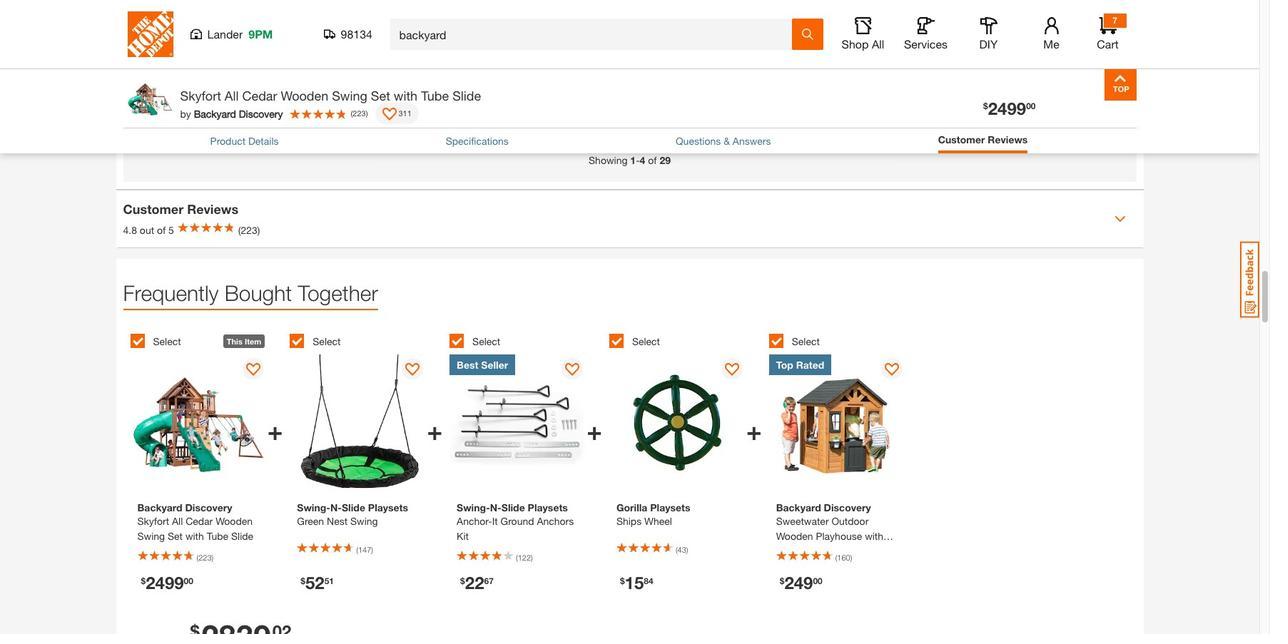 Task type: describe. For each thing, give the bounding box(es) containing it.
98134 button
[[324, 27, 373, 41]]

q: can i reverse the swing side of the set?
[[130, 28, 374, 43]]

this item
[[227, 337, 261, 346]]

n- for 52
[[330, 502, 342, 514]]

shop all button
[[841, 17, 886, 51]]

me button
[[1029, 17, 1075, 51]]

outdoor
[[832, 515, 869, 527]]

67
[[484, 576, 494, 586]]

side
[[285, 28, 309, 43]]

gorilla playsets ships wheel
[[617, 502, 691, 527]]

( for 15
[[676, 546, 678, 555]]

52
[[306, 573, 325, 593]]

2 link
[[579, 108, 615, 138]]

select for 3 / 5 group
[[473, 336, 501, 348]]

item
[[245, 337, 261, 346]]

1 horizontal spatial $ 2499 00
[[984, 99, 1036, 119]]

$ 2499 00 inside 1 / 5 group
[[141, 573, 193, 593]]

What can we help you find today? search field
[[399, 19, 791, 49]]

29
[[660, 154, 671, 166]]

together
[[298, 280, 378, 305]]

0 horizontal spatial 4
[[640, 154, 646, 166]]

best seller
[[457, 359, 508, 371]]

showing
[[589, 154, 628, 166]]

ships
[[617, 515, 642, 527]]

( for 249
[[836, 553, 838, 562]]

( 122 )
[[516, 553, 533, 562]]

slide for 52
[[342, 502, 365, 514]]

n- for 22
[[490, 502, 502, 514]]

1 the from the left
[[227, 28, 245, 43]]

$ 15 84
[[620, 573, 654, 593]]

0 vertical spatial customer reviews
[[939, 133, 1028, 146]]

with for playhouse
[[865, 530, 884, 542]]

display image inside 1 / 5 group
[[246, 363, 260, 377]]

nest
[[327, 515, 348, 527]]

cart 7
[[1097, 15, 1119, 51]]

$ for swing-n-slide playsets anchor-it ground anchors kit
[[461, 576, 465, 586]]

showing 1 - 4 of 29
[[589, 154, 671, 166]]

q:
[[130, 28, 144, 43]]

the home depot logo image
[[127, 11, 173, 57]]

4.8 out of 5
[[123, 224, 174, 236]]

services
[[904, 37, 948, 51]]

9pm
[[249, 27, 273, 41]]

ships wheel image
[[610, 355, 747, 492]]

jken button
[[145, 53, 166, 68]]

gorilla
[[617, 502, 648, 514]]

product details
[[210, 135, 279, 147]]

by for by jken | jul 18, 2023
[[130, 54, 141, 66]]

0 horizontal spatial customer reviews
[[123, 201, 239, 217]]

top rated
[[776, 359, 825, 371]]

out
[[140, 224, 154, 236]]

seller
[[481, 359, 508, 371]]

0 horizontal spatial discovery
[[239, 107, 283, 120]]

2 the from the left
[[328, 28, 346, 43]]

product image image
[[127, 76, 173, 122]]

2
[[594, 115, 601, 130]]

this
[[227, 337, 243, 346]]

+ for 4 / 5 group
[[747, 415, 762, 446]]

swing- for 22
[[457, 502, 490, 514]]

2023
[[208, 54, 230, 66]]

|
[[170, 54, 172, 66]]

display image inside 2 / 5 group
[[406, 363, 420, 377]]

( 223 )
[[351, 108, 368, 118]]

swing inside swing-n-slide playsets green nest swing
[[350, 515, 378, 527]]

swing- for 52
[[297, 502, 330, 514]]

249
[[785, 573, 813, 593]]

navigation containing 2
[[542, 97, 718, 153]]

( 160 )
[[836, 553, 853, 562]]

top button
[[1105, 69, 1137, 101]]

diy button
[[966, 17, 1012, 51]]

ground
[[501, 515, 534, 527]]

playsets inside gorilla playsets ships wheel
[[651, 502, 691, 514]]

skyfort
[[180, 88, 221, 104]]

$ 52 51
[[301, 573, 334, 593]]

reverse
[[181, 28, 223, 43]]

lander
[[207, 27, 243, 41]]

$ inside 1 / 5 group
[[141, 576, 146, 586]]

1 horizontal spatial slide
[[453, 88, 481, 104]]

( for 52
[[356, 546, 358, 555]]

anchor-it ground anchors kit image
[[450, 355, 587, 492]]

2 vertical spatial of
[[157, 224, 166, 236]]

playsets for 52
[[368, 502, 408, 514]]

answer
[[1042, 39, 1089, 54]]

1 answer
[[1030, 39, 1089, 54]]

with for set
[[394, 88, 418, 104]]

swing-n-slide playsets anchor-it ground anchors kit
[[457, 502, 574, 542]]

swing
[[248, 28, 282, 43]]

$ for gorilla playsets ships wheel
[[620, 576, 625, 586]]

2 / 5 group
[[290, 326, 443, 614]]

15
[[625, 573, 644, 593]]

84
[[644, 576, 654, 586]]

frequently bought together
[[123, 280, 378, 305]]

$ 249 00
[[780, 573, 823, 593]]

questions
[[676, 135, 721, 147]]

questions & answers
[[676, 135, 771, 147]]

jken
[[145, 54, 166, 66]]

lander 9pm
[[207, 27, 273, 41]]

answers
[[733, 135, 771, 147]]

cart
[[1097, 37, 1119, 51]]

-
[[636, 154, 640, 166]]

51
[[325, 576, 334, 586]]

00 inside 1 / 5 group
[[184, 576, 193, 586]]

1 vertical spatial of
[[648, 154, 657, 166]]

set
[[371, 88, 390, 104]]

1 horizontal spatial 4
[[666, 115, 674, 130]]

swing-n-slide playsets green nest swing
[[297, 502, 408, 527]]

147
[[358, 546, 371, 555]]

223
[[353, 108, 366, 118]]



Task type: locate. For each thing, give the bounding box(es) containing it.
1 vertical spatial 4
[[640, 154, 646, 166]]

1 vertical spatial wooden
[[776, 530, 813, 542]]

of left 5
[[157, 224, 166, 236]]

( down playhouse
[[836, 553, 838, 562]]

$ inside $ 15 84
[[620, 576, 625, 586]]

1 vertical spatial backyard
[[776, 502, 821, 514]]

$ inside $ 52 51
[[301, 576, 306, 586]]

select inside 4 / 5 group
[[632, 336, 660, 348]]

select inside 5 / 5 group
[[792, 336, 820, 348]]

0 horizontal spatial all
[[225, 88, 239, 104]]

with inside backyard discovery sweetwater outdoor wooden playhouse with kitchen
[[865, 530, 884, 542]]

n- up 'nest'
[[330, 502, 342, 514]]

2 horizontal spatial playsets
[[651, 502, 691, 514]]

$ inside $ 249 00
[[780, 576, 785, 586]]

of inside questions element
[[313, 28, 324, 43]]

wooden inside backyard discovery sweetwater outdoor wooden playhouse with kitchen
[[776, 530, 813, 542]]

display image inside 4 / 5 group
[[725, 363, 740, 377]]

0 horizontal spatial 00
[[184, 576, 193, 586]]

) down gorilla playsets ships wheel
[[687, 546, 688, 555]]

select inside 3 / 5 group
[[473, 336, 501, 348]]

wheel
[[645, 515, 672, 527]]

1 horizontal spatial playsets
[[528, 502, 568, 514]]

1 vertical spatial 2499
[[146, 573, 184, 593]]

0 vertical spatial 1
[[1030, 39, 1038, 54]]

by left jken
[[130, 54, 141, 66]]

all up by backyard discovery
[[225, 88, 239, 104]]

( 43 )
[[676, 546, 688, 555]]

skyfort all cedar wooden swing set with tube slide
[[180, 88, 481, 104]]

0 horizontal spatial swing-
[[297, 502, 330, 514]]

1 / 5 group
[[130, 326, 283, 614]]

0 horizontal spatial playsets
[[368, 502, 408, 514]]

+ inside 3 / 5 group
[[587, 415, 602, 446]]

display image inside 3 / 5 group
[[566, 363, 580, 377]]

green
[[297, 515, 324, 527]]

3 playsets from the left
[[651, 502, 691, 514]]

0 horizontal spatial with
[[394, 88, 418, 104]]

0 vertical spatial with
[[394, 88, 418, 104]]

0 horizontal spatial $ 2499 00
[[141, 573, 193, 593]]

select for 1 / 5 group
[[153, 336, 181, 348]]

navigation
[[542, 97, 718, 153]]

) inside 2 / 5 group
[[371, 546, 373, 555]]

kit
[[457, 530, 469, 542]]

+ inside 2 / 5 group
[[427, 415, 443, 446]]

swing up the 223 on the left top
[[332, 88, 368, 104]]

( inside 3 / 5 group
[[516, 553, 518, 562]]

1 horizontal spatial customer
[[939, 133, 986, 146]]

playsets inside swing-n-slide playsets anchor-it ground anchors kit
[[528, 502, 568, 514]]

1 horizontal spatial of
[[313, 28, 324, 43]]

the
[[227, 28, 245, 43], [328, 28, 346, 43]]

slide up ground
[[502, 502, 525, 514]]

swing- inside swing-n-slide playsets anchor-it ground anchors kit
[[457, 502, 490, 514]]

all for skyfort
[[225, 88, 239, 104]]

) inside 4 / 5 group
[[687, 546, 688, 555]]

1 horizontal spatial reviews
[[988, 133, 1028, 146]]

playsets up 147 at the left bottom of the page
[[368, 502, 408, 514]]

by backyard discovery
[[180, 107, 283, 120]]

) for 249
[[851, 553, 853, 562]]

2 horizontal spatial slide
[[502, 502, 525, 514]]

by inside questions element
[[130, 54, 141, 66]]

$
[[984, 101, 989, 111], [141, 576, 146, 586], [301, 576, 306, 586], [461, 576, 465, 586], [620, 576, 625, 586], [780, 576, 785, 586]]

0 vertical spatial backyard
[[194, 107, 236, 120]]

jul
[[175, 54, 188, 66]]

shop all
[[842, 37, 885, 51]]

1 vertical spatial with
[[865, 530, 884, 542]]

2 swing- from the left
[[457, 502, 490, 514]]

160
[[838, 553, 851, 562]]

backyard inside backyard discovery sweetwater outdoor wooden playhouse with kitchen
[[776, 502, 821, 514]]

0 vertical spatial all
[[872, 37, 885, 51]]

0 horizontal spatial slide
[[342, 502, 365, 514]]

1 vertical spatial discovery
[[824, 502, 871, 514]]

the left set? on the left top of page
[[328, 28, 346, 43]]

122
[[518, 553, 531, 562]]

98134
[[341, 27, 373, 41]]

0 horizontal spatial of
[[157, 224, 166, 236]]

00
[[1027, 101, 1036, 111], [184, 576, 193, 586], [813, 576, 823, 586]]

22
[[465, 573, 484, 593]]

1 inside questions element
[[1030, 39, 1038, 54]]

( down swing-n-slide playsets green nest swing
[[356, 546, 358, 555]]

1 horizontal spatial customer reviews
[[939, 133, 1028, 146]]

3 link
[[616, 108, 651, 138]]

slide inside swing-n-slide playsets green nest swing
[[342, 502, 365, 514]]

shop
[[842, 37, 869, 51]]

backyard discovery sweetwater outdoor wooden playhouse with kitchen
[[776, 502, 884, 557]]

best
[[457, 359, 479, 371]]

$ 22 67
[[461, 573, 494, 593]]

2 select from the left
[[313, 336, 341, 348]]

n-
[[330, 502, 342, 514], [490, 502, 502, 514]]

1 select from the left
[[153, 336, 181, 348]]

+ for 3 / 5 group
[[587, 415, 602, 446]]

0 horizontal spatial customer
[[123, 201, 184, 217]]

0 vertical spatial by
[[130, 54, 141, 66]]

display image
[[382, 108, 397, 122], [246, 363, 260, 377], [406, 363, 420, 377], [566, 363, 580, 377], [725, 363, 740, 377]]

select for 4 / 5 group
[[632, 336, 660, 348]]

4.8
[[123, 224, 137, 236]]

1 horizontal spatial wooden
[[776, 530, 813, 542]]

with
[[394, 88, 418, 104], [865, 530, 884, 542]]

311
[[399, 108, 412, 118]]

swing- up green at bottom left
[[297, 502, 330, 514]]

) for 52
[[371, 546, 373, 555]]

0 horizontal spatial wooden
[[281, 88, 328, 104]]

by jken | jul 18, 2023
[[130, 54, 230, 66]]

by down skyfort
[[180, 107, 191, 120]]

1 horizontal spatial by
[[180, 107, 191, 120]]

2 horizontal spatial 00
[[1027, 101, 1036, 111]]

discovery up outdoor
[[824, 502, 871, 514]]

0 vertical spatial reviews
[[988, 133, 1028, 146]]

swing- inside swing-n-slide playsets green nest swing
[[297, 502, 330, 514]]

( down skyfort all cedar wooden swing set with tube slide
[[351, 108, 353, 118]]

0 horizontal spatial the
[[227, 28, 245, 43]]

1 right the showing
[[631, 154, 636, 166]]

2499
[[989, 99, 1027, 119], [146, 573, 184, 593]]

playsets up anchors
[[528, 502, 568, 514]]

playhouse
[[816, 530, 863, 542]]

backyard down skyfort
[[194, 107, 236, 120]]

0 vertical spatial discovery
[[239, 107, 283, 120]]

+ inside 4 / 5 group
[[747, 415, 762, 446]]

$ inside $ 22 67
[[461, 576, 465, 586]]

discovery down cedar
[[239, 107, 283, 120]]

5 / 5 group
[[769, 326, 922, 614]]

( inside 4 / 5 group
[[676, 546, 678, 555]]

1 + from the left
[[267, 415, 283, 446]]

of left 29
[[648, 154, 657, 166]]

2499 inside 1 / 5 group
[[146, 573, 184, 593]]

can
[[147, 28, 171, 43]]

wooden up kitchen
[[776, 530, 813, 542]]

swing-
[[297, 502, 330, 514], [457, 502, 490, 514]]

product
[[210, 135, 246, 147]]

n- inside swing-n-slide playsets anchor-it ground anchors kit
[[490, 502, 502, 514]]

sweetwater
[[776, 515, 829, 527]]

2 + from the left
[[427, 415, 443, 446]]

specifications
[[446, 135, 509, 147]]

+ inside 1 / 5 group
[[267, 415, 283, 446]]

1 vertical spatial swing
[[350, 515, 378, 527]]

playsets
[[368, 502, 408, 514], [528, 502, 568, 514], [651, 502, 691, 514]]

1 horizontal spatial discovery
[[824, 502, 871, 514]]

feedback link image
[[1241, 241, 1260, 318]]

playsets up wheel at the bottom right of the page
[[651, 502, 691, 514]]

0 vertical spatial 4
[[666, 115, 674, 130]]

5 select from the left
[[792, 336, 820, 348]]

0 vertical spatial of
[[313, 28, 324, 43]]

it
[[492, 515, 498, 527]]

select inside 2 / 5 group
[[313, 336, 341, 348]]

1 vertical spatial $ 2499 00
[[141, 573, 193, 593]]

swing
[[332, 88, 368, 104], [350, 515, 378, 527]]

3 + from the left
[[587, 415, 602, 446]]

set?
[[349, 28, 374, 43]]

2 n- from the left
[[490, 502, 502, 514]]

i
[[174, 28, 178, 43]]

3
[[630, 115, 637, 130]]

top
[[776, 359, 794, 371]]

1 vertical spatial all
[[225, 88, 239, 104]]

0 horizontal spatial by
[[130, 54, 141, 66]]

1 vertical spatial customer reviews
[[123, 201, 239, 217]]

0 vertical spatial customer
[[939, 133, 986, 146]]

) down playhouse
[[851, 553, 853, 562]]

18,
[[191, 54, 205, 66]]

1 horizontal spatial 1
[[1030, 39, 1038, 54]]

display image inside 311 dropdown button
[[382, 108, 397, 122]]

0 horizontal spatial n-
[[330, 502, 342, 514]]

cedar
[[242, 88, 277, 104]]

anchor-
[[457, 515, 492, 527]]

backyard up sweetwater
[[776, 502, 821, 514]]

) down ground
[[531, 553, 533, 562]]

1 horizontal spatial 00
[[813, 576, 823, 586]]

backyard
[[194, 107, 236, 120], [776, 502, 821, 514]]

0 horizontal spatial 2499
[[146, 573, 184, 593]]

n- up it
[[490, 502, 502, 514]]

all right shop
[[872, 37, 885, 51]]

2 horizontal spatial of
[[648, 154, 657, 166]]

4 link
[[652, 108, 688, 138]]

0 vertical spatial $ 2499 00
[[984, 99, 1036, 119]]

&
[[724, 135, 730, 147]]

4 right the 3
[[666, 115, 674, 130]]

discovery inside backyard discovery sweetwater outdoor wooden playhouse with kitchen
[[824, 502, 871, 514]]

2 playsets from the left
[[528, 502, 568, 514]]

) left 311 dropdown button at the top left of the page
[[366, 108, 368, 118]]

of right side
[[313, 28, 324, 43]]

0 horizontal spatial backyard
[[194, 107, 236, 120]]

n- inside swing-n-slide playsets green nest swing
[[330, 502, 342, 514]]

0 vertical spatial wooden
[[281, 88, 328, 104]]

$ for swing-n-slide playsets green nest swing
[[301, 576, 306, 586]]

0 vertical spatial swing
[[332, 88, 368, 104]]

( 147 )
[[356, 546, 373, 555]]

slide for 22
[[502, 502, 525, 514]]

rated
[[796, 359, 825, 371]]

0 horizontal spatial 1
[[631, 154, 636, 166]]

( down swing-n-slide playsets anchor-it ground anchors kit
[[516, 553, 518, 562]]

4 + from the left
[[747, 415, 762, 446]]

0 horizontal spatial reviews
[[187, 201, 239, 217]]

3 / 5 group
[[450, 326, 602, 614]]

swing right 'nest'
[[350, 515, 378, 527]]

1 vertical spatial reviews
[[187, 201, 239, 217]]

swing- up anchor-
[[457, 502, 490, 514]]

specifications button
[[446, 133, 509, 148], [446, 133, 509, 148]]

1 horizontal spatial n-
[[490, 502, 502, 514]]

diy
[[980, 37, 998, 51]]

me
[[1044, 37, 1060, 51]]

1 horizontal spatial swing-
[[457, 502, 490, 514]]

4 left 29
[[640, 154, 646, 166]]

) down swing-n-slide playsets green nest swing
[[371, 546, 373, 555]]

sweetwater outdoor wooden playhouse with kitchen image
[[769, 355, 907, 492]]

1 horizontal spatial with
[[865, 530, 884, 542]]

( inside 2 / 5 group
[[356, 546, 358, 555]]

1 horizontal spatial 2499
[[989, 99, 1027, 119]]

caret image
[[1115, 213, 1126, 225]]

5
[[169, 224, 174, 236]]

anchors
[[537, 515, 574, 527]]

1 vertical spatial by
[[180, 107, 191, 120]]

) for 22
[[531, 553, 533, 562]]

1 horizontal spatial all
[[872, 37, 885, 51]]

( for 22
[[516, 553, 518, 562]]

wooden right cedar
[[281, 88, 328, 104]]

4
[[666, 115, 674, 130], [640, 154, 646, 166]]

1 horizontal spatial the
[[328, 28, 346, 43]]

bought
[[225, 280, 292, 305]]

customer
[[939, 133, 986, 146], [123, 201, 184, 217]]

1 left me
[[1030, 39, 1038, 54]]

slide up 'nest'
[[342, 502, 365, 514]]

details
[[248, 135, 279, 147]]

select for 2 / 5 group
[[313, 336, 341, 348]]

43
[[678, 546, 687, 555]]

) inside 3 / 5 group
[[531, 553, 533, 562]]

4 / 5 group
[[610, 326, 762, 614]]

3 select from the left
[[473, 336, 501, 348]]

tube
[[421, 88, 449, 104]]

)
[[366, 108, 368, 118], [371, 546, 373, 555], [687, 546, 688, 555], [531, 553, 533, 562], [851, 553, 853, 562]]

$ for backyard discovery sweetwater outdoor wooden playhouse with kitchen
[[780, 576, 785, 586]]

1 n- from the left
[[330, 502, 342, 514]]

$ 2499 00
[[984, 99, 1036, 119], [141, 573, 193, 593]]

all for shop
[[872, 37, 885, 51]]

services button
[[903, 17, 949, 51]]

) for 15
[[687, 546, 688, 555]]

4 select from the left
[[632, 336, 660, 348]]

select inside 1 / 5 group
[[153, 336, 181, 348]]

with up 311
[[394, 88, 418, 104]]

1 vertical spatial customer
[[123, 201, 184, 217]]

0 vertical spatial 2499
[[989, 99, 1027, 119]]

00 inside $ 249 00
[[813, 576, 823, 586]]

questions element
[[123, 0, 1137, 83]]

1 playsets from the left
[[368, 502, 408, 514]]

( down gorilla playsets ships wheel
[[676, 546, 678, 555]]

all inside button
[[872, 37, 885, 51]]

+ for 2 / 5 group
[[427, 415, 443, 446]]

playsets inside swing-n-slide playsets green nest swing
[[368, 502, 408, 514]]

display image
[[885, 363, 899, 377]]

1 swing- from the left
[[297, 502, 330, 514]]

1 horizontal spatial backyard
[[776, 502, 821, 514]]

( inside 5 / 5 group
[[836, 553, 838, 562]]

) inside 5 / 5 group
[[851, 553, 853, 562]]

slide right tube on the top of page
[[453, 88, 481, 104]]

(223)
[[238, 224, 260, 236]]

by for by backyard discovery
[[180, 107, 191, 120]]

1 vertical spatial 1
[[631, 154, 636, 166]]

with down outdoor
[[865, 530, 884, 542]]

playsets for 22
[[528, 502, 568, 514]]

select
[[153, 336, 181, 348], [313, 336, 341, 348], [473, 336, 501, 348], [632, 336, 660, 348], [792, 336, 820, 348]]

slide inside swing-n-slide playsets anchor-it ground anchors kit
[[502, 502, 525, 514]]

green nest swing image
[[290, 355, 427, 492]]

select for 5 / 5 group on the bottom of the page
[[792, 336, 820, 348]]

the left "9pm"
[[227, 28, 245, 43]]



Task type: vqa. For each thing, say whether or not it's contained in the screenshot.
the ) inside 3 / 5 group
yes



